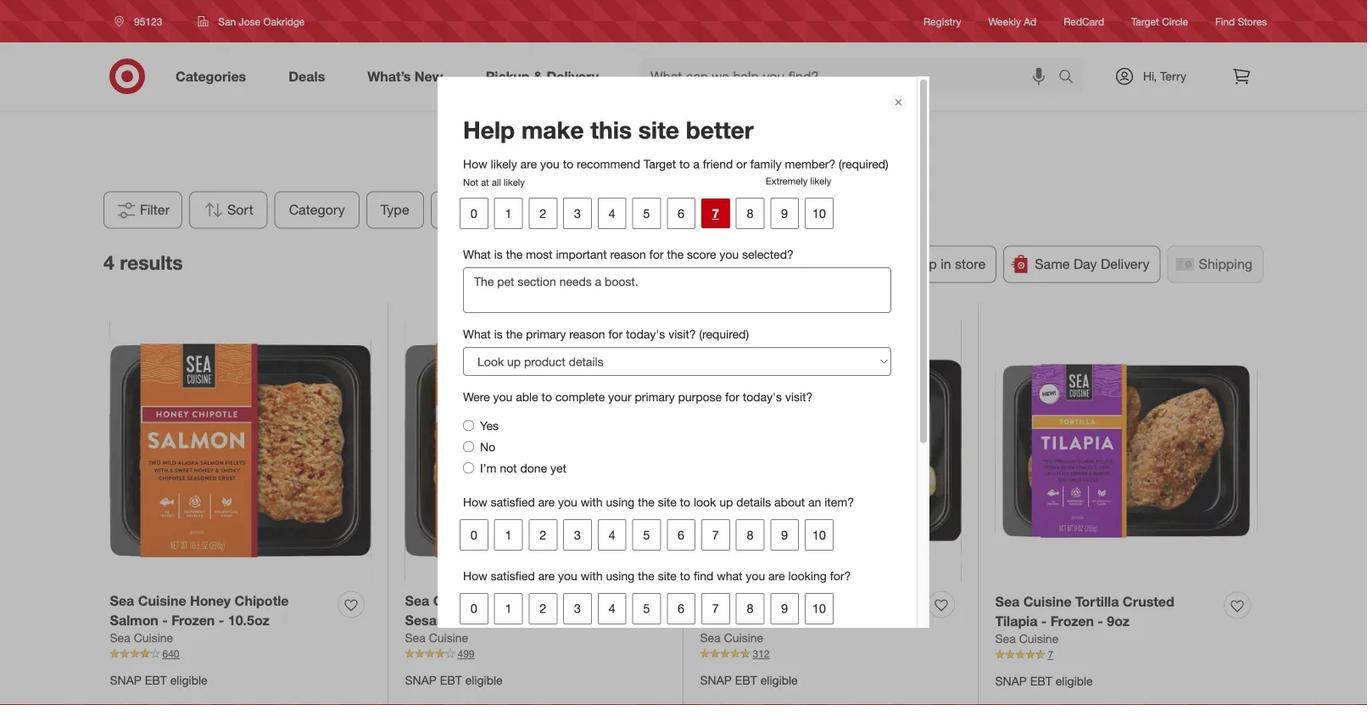 Task type: locate. For each thing, give the bounding box(es) containing it.
frozen down honey
[[172, 612, 215, 628]]

sea cuisine link for sea cuisine pan sear teriyaki sesame salmon - frozen - 9oz
[[405, 630, 469, 647]]

guest rating button
[[570, 191, 678, 229]]

cuisine left tortilla
[[1024, 593, 1072, 610]]

eligible down 640
[[170, 672, 208, 687]]

pan inside sea cuisine pan sear garlic & herb tilapia - frozen - 9oz
[[781, 592, 805, 609]]

1 horizontal spatial pan
[[781, 592, 805, 609]]

eligible down 7 link
[[1056, 673, 1093, 688]]

1 horizontal spatial salmon
[[461, 612, 509, 628]]

sea for sea cuisine link corresponding to sea cuisine tortilla crusted tilapia - frozen - 9oz
[[996, 631, 1016, 646]]

snap
[[110, 672, 142, 687], [405, 672, 437, 687], [700, 672, 732, 687], [996, 673, 1027, 688]]

snap ebt eligible down 499 on the bottom left of page
[[405, 672, 503, 687]]

cuisine for sea cuisine link corresponding to sea cuisine tortilla crusted tilapia - frozen - 9oz
[[1019, 631, 1059, 646]]

filter button
[[104, 191, 182, 229]]

search button
[[1051, 58, 1092, 98]]

sea cuisine for sea cuisine honey chipotle salmon - frozen - 10.5oz
[[110, 631, 173, 645]]

sear for garlic
[[809, 592, 839, 609]]

pan inside sea cuisine pan sear teriyaki sesame salmon - frozen - 9oz
[[485, 592, 510, 609]]

9oz
[[579, 612, 601, 628], [848, 612, 870, 628], [1107, 612, 1130, 629]]

sea cuisine pan sear garlic & herb tilapia - frozen - 9oz image
[[700, 320, 962, 581], [700, 320, 962, 581]]

sea cuisine
[[110, 631, 173, 645], [405, 631, 469, 645], [700, 631, 764, 645], [996, 631, 1059, 646]]

sea inside sea cuisine pan sear teriyaki sesame salmon - frozen - 9oz
[[405, 592, 430, 609]]

sea cuisine pan sear teriyaki sesame salmon - frozen - 9oz link
[[405, 591, 627, 630]]

snap for sea cuisine honey chipotle salmon - frozen - 10.5oz
[[110, 672, 142, 687]]

ebt for sea cuisine honey chipotle salmon - frozen - 10.5oz
[[145, 672, 167, 687]]

cuisine up the sesame on the left bottom of the page
[[433, 592, 482, 609]]

9oz down tortilla
[[1107, 612, 1130, 629]]

sesame
[[405, 612, 457, 628]]

cuisine for sea cuisine honey chipotle salmon - frozen - 10.5oz link
[[138, 592, 186, 609]]

4 for 4 items
[[662, 154, 669, 171]]

499 link
[[405, 647, 666, 662]]

4 left items
[[662, 154, 669, 171]]

sea cuisine up 640
[[110, 631, 173, 645]]

0 horizontal spatial salmon
[[110, 612, 158, 628]]

sea cuisine link down the sesame on the left bottom of the page
[[405, 630, 469, 647]]

cuisine inside sea cuisine tortilla crusted tilapia - frozen - 9oz
[[1024, 593, 1072, 610]]

snap ebt eligible for sea cuisine tortilla crusted tilapia - frozen - 9oz
[[996, 673, 1093, 688]]

1 horizontal spatial 9oz
[[848, 612, 870, 628]]

sea inside sea cuisine honey chipotle salmon - frozen - 10.5oz
[[110, 592, 134, 609]]

ebt
[[145, 672, 167, 687], [440, 672, 462, 687], [735, 672, 757, 687], [1031, 673, 1053, 688]]

0 horizontal spatial 4
[[104, 250, 114, 274]]

1 pan from the left
[[485, 592, 510, 609]]

sea cuisine down the sesame on the left bottom of the page
[[405, 631, 469, 645]]

cuisine left honey
[[138, 592, 186, 609]]

sea cuisine tortilla crusted tilapia - frozen - 9oz image
[[996, 320, 1258, 582], [996, 320, 1258, 582]]

salmon
[[110, 612, 158, 628], [461, 612, 509, 628]]

9oz down the teriyaki
[[579, 612, 601, 628]]

sea inside sea cuisine pan sear garlic & herb tilapia - frozen - 9oz
[[700, 592, 725, 609]]

ebt down 499 on the bottom left of page
[[440, 672, 462, 687]]

eligible down 499 on the bottom left of page
[[465, 672, 503, 687]]

1 horizontal spatial tilapia
[[996, 612, 1038, 629]]

eligible down 312
[[761, 672, 798, 687]]

499
[[458, 647, 475, 660]]

circle
[[1162, 15, 1189, 28]]

4 left results
[[104, 250, 114, 274]]

cuisine inside sea cuisine pan sear teriyaki sesame salmon - frozen - 9oz
[[433, 592, 482, 609]]

shop in store
[[905, 256, 986, 272]]

registry link
[[924, 14, 962, 28]]

sea for sea cuisine link for sea cuisine honey chipotle salmon - frozen - 10.5oz
[[110, 631, 130, 645]]

2 salmon from the left
[[461, 612, 509, 628]]

sea cuisine link
[[110, 630, 173, 647], [405, 630, 469, 647], [700, 630, 764, 647], [996, 631, 1059, 647]]

frozen inside sea cuisine pan sear garlic & herb tilapia - frozen - 9oz
[[791, 612, 835, 628]]

sea cuisine pan sear teriyaki sesame salmon - frozen - 9oz image
[[405, 320, 666, 581], [405, 320, 666, 581]]

sea cuisine pan sear garlic & herb tilapia - frozen - 9oz
[[700, 592, 894, 628]]

frozen
[[172, 612, 215, 628], [522, 612, 566, 628], [791, 612, 835, 628], [1051, 612, 1094, 629]]

day
[[1074, 256, 1097, 272]]

1 horizontal spatial 4
[[662, 154, 669, 171]]

ebt down 640
[[145, 672, 167, 687]]

sea
[[110, 592, 134, 609], [405, 592, 430, 609], [700, 592, 725, 609], [996, 593, 1020, 610], [110, 631, 130, 645], [405, 631, 426, 645], [700, 631, 721, 645], [996, 631, 1016, 646]]

frozen inside sea cuisine pan sear teriyaki sesame salmon - frozen - 9oz
[[522, 612, 566, 628]]

0 horizontal spatial sear
[[514, 592, 544, 609]]

stores
[[1238, 15, 1268, 28]]

tilapia inside sea cuisine pan sear garlic & herb tilapia - frozen - 9oz
[[736, 612, 778, 628]]

1 horizontal spatial sear
[[809, 592, 839, 609]]

cuisine for sea cuisine tortilla crusted tilapia - frozen - 9oz "link"
[[1024, 593, 1072, 610]]

pickup button
[[783, 246, 867, 283]]

registry
[[924, 15, 962, 28]]

category
[[289, 201, 345, 218]]

type
[[381, 201, 410, 218]]

weekly ad link
[[989, 14, 1037, 28]]

cuisine
[[138, 592, 186, 609], [433, 592, 482, 609], [729, 592, 777, 609], [1024, 593, 1072, 610], [134, 631, 173, 645], [429, 631, 469, 645], [724, 631, 764, 645], [1019, 631, 1059, 646]]

-
[[162, 612, 168, 628], [219, 612, 224, 628], [513, 612, 519, 628], [569, 612, 575, 628], [782, 612, 787, 628], [838, 612, 844, 628], [1042, 612, 1047, 629], [1098, 612, 1104, 629]]

1 vertical spatial 4
[[104, 250, 114, 274]]

find stores
[[1216, 15, 1268, 28]]

frozen up 312 link
[[791, 612, 835, 628]]

snap ebt eligible down 312
[[700, 672, 798, 687]]

sea cuisine link up 640
[[110, 630, 173, 647]]

0 horizontal spatial 9oz
[[579, 612, 601, 628]]

eligible for 10.5oz
[[170, 672, 208, 687]]

2 horizontal spatial 9oz
[[1107, 612, 1130, 629]]

cuisine up 312
[[724, 631, 764, 645]]

items
[[673, 154, 706, 171]]

sea cuisine link up 7
[[996, 631, 1059, 647]]

shop
[[905, 256, 937, 272]]

snap ebt eligible down 640
[[110, 672, 208, 687]]

sea cuisine for sea cuisine pan sear teriyaki sesame salmon - frozen - 9oz
[[405, 631, 469, 645]]

teriyaki
[[547, 592, 596, 609]]

tilapia
[[736, 612, 778, 628], [996, 612, 1038, 629]]

0 vertical spatial 4
[[662, 154, 669, 171]]

sea cuisine for sea cuisine pan sear garlic & herb tilapia - frozen - 9oz
[[700, 631, 764, 645]]

frozen down tortilla
[[1051, 612, 1094, 629]]

sea cuisine up 7
[[996, 631, 1059, 646]]

7
[[1048, 648, 1054, 661]]

herb
[[700, 612, 732, 628]]

pan
[[485, 592, 510, 609], [781, 592, 805, 609]]

delivery
[[1101, 256, 1150, 272]]

sear inside sea cuisine pan sear teriyaki sesame salmon - frozen - 9oz
[[514, 592, 544, 609]]

ebt down 7
[[1031, 673, 1053, 688]]

9oz down 'garlic'
[[848, 612, 870, 628]]

1 salmon from the left
[[110, 612, 158, 628]]

9oz inside sea cuisine pan sear garlic & herb tilapia - frozen - 9oz
[[848, 612, 870, 628]]

cuisine up 640
[[134, 631, 173, 645]]

eligible for frozen
[[465, 672, 503, 687]]

sea for sea cuisine honey chipotle salmon - frozen - 10.5oz link
[[110, 592, 134, 609]]

4 items
[[662, 154, 706, 171]]

redcard
[[1064, 15, 1105, 28]]

sea cuisine down herb
[[700, 631, 764, 645]]

0 horizontal spatial tilapia
[[736, 612, 778, 628]]

same day delivery
[[1035, 256, 1150, 272]]

ebt down 312
[[735, 672, 757, 687]]

sea cuisine link down herb
[[700, 630, 764, 647]]

frozen down the teriyaki
[[522, 612, 566, 628]]

2 sear from the left
[[809, 592, 839, 609]]

shipping
[[1199, 256, 1253, 272]]

1 sear from the left
[[514, 592, 544, 609]]

snap for sea cuisine tortilla crusted tilapia - frozen - 9oz
[[996, 673, 1027, 688]]

sea cuisine tortilla crusted tilapia - frozen - 9oz
[[996, 593, 1175, 629]]

cuisine up 7
[[1019, 631, 1059, 646]]

4 for 4 results
[[104, 250, 114, 274]]

sea cuisine honey chipotle salmon - frozen - 10.5oz image
[[110, 320, 371, 581], [110, 320, 371, 581]]

cuisine inside sea cuisine pan sear garlic & herb tilapia - frozen - 9oz
[[729, 592, 777, 609]]

deals button
[[685, 191, 748, 229]]

312 link
[[700, 647, 962, 662]]

sea for sea cuisine link related to sea cuisine pan sear teriyaki sesame salmon - frozen - 9oz
[[405, 631, 426, 645]]

cuisine up herb
[[729, 592, 777, 609]]

9oz inside sea cuisine tortilla crusted tilapia - frozen - 9oz
[[1107, 612, 1130, 629]]

ad
[[1024, 15, 1037, 28]]

0 horizontal spatial pan
[[485, 592, 510, 609]]

sear left 'garlic'
[[809, 592, 839, 609]]

snap for sea cuisine pan sear teriyaki sesame salmon - frozen - 9oz
[[405, 672, 437, 687]]

type button
[[366, 191, 424, 229]]

What can we help you find? suggestions appear below search field
[[641, 58, 1063, 95]]

cuisine inside sea cuisine honey chipotle salmon - frozen - 10.5oz
[[138, 592, 186, 609]]

sear
[[514, 592, 544, 609], [809, 592, 839, 609]]

cuisine up 499 on the bottom left of page
[[429, 631, 469, 645]]

pickup
[[815, 256, 856, 272]]

sea cuisine honey chipotle salmon - frozen - 10.5oz
[[110, 592, 289, 628]]

sear left the teriyaki
[[514, 592, 544, 609]]

sea inside sea cuisine tortilla crusted tilapia - frozen - 9oz
[[996, 593, 1020, 610]]

sort
[[227, 201, 254, 218]]

rating
[[624, 201, 663, 218]]

sea cuisine pan sear teriyaki sesame salmon - frozen - 9oz
[[405, 592, 601, 628]]

eligible
[[170, 672, 208, 687], [465, 672, 503, 687], [761, 672, 798, 687], [1056, 673, 1093, 688]]

snap ebt eligible
[[110, 672, 208, 687], [405, 672, 503, 687], [700, 672, 798, 687], [996, 673, 1093, 688]]

sear inside sea cuisine pan sear garlic & herb tilapia - frozen - 9oz
[[809, 592, 839, 609]]

pan up 499 link
[[485, 592, 510, 609]]

4
[[662, 154, 669, 171], [104, 250, 114, 274]]

sea for sea cuisine pan sear garlic & herb tilapia - frozen - 9oz sea cuisine link
[[700, 631, 721, 645]]

find
[[1216, 15, 1235, 28]]

pan up 312 link
[[781, 592, 805, 609]]

2 pan from the left
[[781, 592, 805, 609]]

snap ebt eligible down 7
[[996, 673, 1093, 688]]



Task type: describe. For each thing, give the bounding box(es) containing it.
redcard link
[[1064, 14, 1105, 28]]

cuisine for sea cuisine link related to sea cuisine pan sear teriyaki sesame salmon - frozen - 9oz
[[429, 631, 469, 645]]

pan for -
[[485, 592, 510, 609]]

tortilla
[[1076, 593, 1119, 610]]

4 results
[[104, 250, 183, 274]]

honey
[[190, 592, 231, 609]]

brand
[[445, 201, 482, 218]]

ebt for sea cuisine pan sear teriyaki sesame salmon - frozen - 9oz
[[440, 672, 462, 687]]

deals
[[699, 201, 733, 218]]

crusted
[[1123, 593, 1175, 610]]

sea cuisine honey chipotle salmon - frozen - 10.5oz link
[[110, 591, 331, 630]]

pan for tilapia
[[781, 592, 805, 609]]

cuisine for sea cuisine pan sear garlic & herb tilapia - frozen - 9oz link on the bottom right
[[729, 592, 777, 609]]

price button
[[503, 191, 563, 229]]

chipotle
[[235, 592, 289, 609]]

shop in store button
[[874, 246, 997, 283]]

640
[[162, 647, 179, 660]]

&
[[885, 592, 894, 609]]

sea cuisine tortilla crusted tilapia - frozen - 9oz link
[[996, 592, 1218, 631]]

target circle
[[1132, 15, 1189, 28]]

cuisine for sea cuisine pan sear garlic & herb tilapia - frozen - 9oz sea cuisine link
[[724, 631, 764, 645]]

sort button
[[189, 191, 268, 229]]

cuisine for sea cuisine pan sear teriyaki sesame salmon - frozen - 9oz link
[[433, 592, 482, 609]]

ebt for sea cuisine pan sear garlic & herb tilapia - frozen - 9oz
[[735, 672, 757, 687]]

sea for sea cuisine tortilla crusted tilapia - frozen - 9oz "link"
[[996, 593, 1020, 610]]

eligible for -
[[761, 672, 798, 687]]

same day delivery button
[[1004, 246, 1161, 283]]

salmon inside sea cuisine honey chipotle salmon - frozen - 10.5oz
[[110, 612, 158, 628]]

sear for teriyaki
[[514, 592, 544, 609]]

guest rating
[[584, 201, 663, 218]]

sea cuisine pan sear garlic & herb tilapia - frozen - 9oz link
[[700, 591, 922, 630]]

sea cuisine link for sea cuisine tortilla crusted tilapia - frozen - 9oz
[[996, 631, 1059, 647]]

10.5oz
[[228, 612, 270, 628]]

shipping button
[[1168, 246, 1264, 283]]

store
[[955, 256, 986, 272]]

sea cuisine for sea cuisine tortilla crusted tilapia - frozen - 9oz
[[996, 631, 1059, 646]]

snap ebt eligible for sea cuisine pan sear garlic & herb tilapia - frozen - 9oz
[[700, 672, 798, 687]]

search
[[1051, 70, 1092, 86]]

snap ebt eligible for sea cuisine honey chipotle salmon - frozen - 10.5oz
[[110, 672, 208, 687]]

eligible for 9oz
[[1056, 673, 1093, 688]]

target circle link
[[1132, 14, 1189, 28]]

same
[[1035, 256, 1070, 272]]

sea cuisine link for sea cuisine honey chipotle salmon - frozen - 10.5oz
[[110, 630, 173, 647]]

sea for sea cuisine pan sear garlic & herb tilapia - frozen - 9oz link on the bottom right
[[700, 592, 725, 609]]

weekly
[[989, 15, 1021, 28]]

price
[[517, 201, 548, 218]]

snap for sea cuisine pan sear garlic & herb tilapia - frozen - 9oz
[[700, 672, 732, 687]]

garlic
[[843, 592, 881, 609]]

9oz inside sea cuisine pan sear teriyaki sesame salmon - frozen - 9oz
[[579, 612, 601, 628]]

brand button
[[431, 191, 496, 229]]

snap ebt eligible for sea cuisine pan sear teriyaki sesame salmon - frozen - 9oz
[[405, 672, 503, 687]]

frozen inside sea cuisine tortilla crusted tilapia - frozen - 9oz
[[1051, 612, 1094, 629]]

tilapia inside sea cuisine tortilla crusted tilapia - frozen - 9oz
[[996, 612, 1038, 629]]

312
[[753, 647, 770, 660]]

weekly ad
[[989, 15, 1037, 28]]

ebt for sea cuisine tortilla crusted tilapia - frozen - 9oz
[[1031, 673, 1053, 688]]

640 link
[[110, 647, 371, 662]]

filter
[[140, 201, 170, 218]]

category button
[[275, 191, 360, 229]]

in
[[941, 256, 952, 272]]

find stores link
[[1216, 14, 1268, 28]]

7 link
[[996, 647, 1258, 662]]

target
[[1132, 15, 1160, 28]]

sea for sea cuisine pan sear teriyaki sesame salmon - frozen - 9oz link
[[405, 592, 430, 609]]

sea cuisine link for sea cuisine pan sear garlic & herb tilapia - frozen - 9oz
[[700, 630, 764, 647]]

salmon inside sea cuisine pan sear teriyaki sesame salmon - frozen - 9oz
[[461, 612, 509, 628]]

results
[[120, 250, 183, 274]]

cuisine for sea cuisine link for sea cuisine honey chipotle salmon - frozen - 10.5oz
[[134, 631, 173, 645]]

frozen inside sea cuisine honey chipotle salmon - frozen - 10.5oz
[[172, 612, 215, 628]]

guest
[[584, 201, 620, 218]]



Task type: vqa. For each thing, say whether or not it's contained in the screenshot.
the it
no



